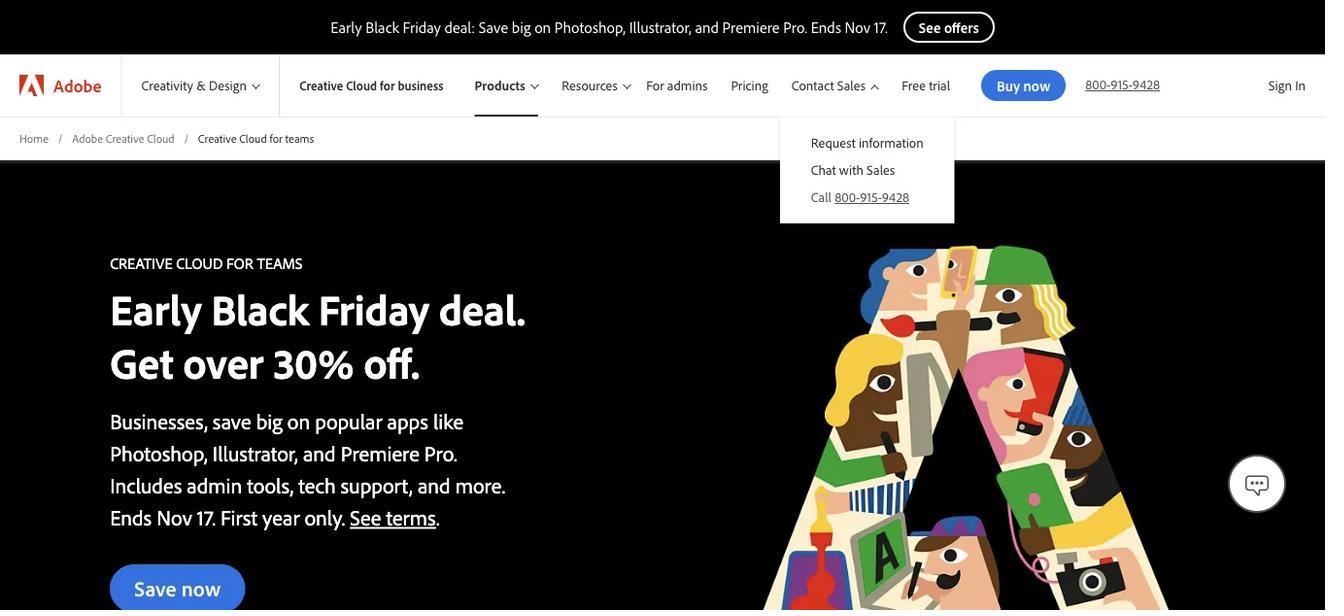 Task type: describe. For each thing, give the bounding box(es) containing it.
deal:
[[445, 17, 475, 37]]

over
[[183, 336, 264, 390]]

0 vertical spatial friday
[[403, 17, 441, 37]]

1 horizontal spatial 9428
[[1133, 76, 1161, 93]]

free trial
[[902, 77, 951, 94]]

resources
[[562, 77, 618, 94]]

creative cloud for teams early black friday deal. get over 30% off.
[[110, 254, 536, 390]]

early inside creative cloud for teams early black friday deal. get over 30% off.
[[110, 282, 202, 336]]

sign in
[[1269, 77, 1306, 94]]

0 vertical spatial big
[[512, 17, 531, 37]]

free
[[902, 77, 926, 94]]

adobe link
[[0, 54, 121, 117]]

cloud for creative cloud for teams
[[239, 131, 267, 145]]

17. inside the businesses, save big on popular apps like photoshop, illustrator, and premiere pro. includes admin tools, tech support, and more. ends nov 17. first year only.
[[197, 504, 216, 531]]

big inside the businesses, save big on popular apps like photoshop, illustrator, and premiere pro. includes admin tools, tech support, and more. ends nov 17. first year only.
[[256, 408, 283, 435]]

illustrator, for save
[[630, 17, 692, 37]]

photoshop, for on
[[110, 440, 208, 467]]

call 800-915-9428
[[811, 189, 910, 206]]

0 vertical spatial ends
[[811, 17, 842, 37]]

admins
[[668, 77, 708, 94]]

black inside creative cloud for teams early black friday deal. get over 30% off.
[[212, 282, 309, 336]]

apps
[[387, 408, 429, 435]]

request information
[[811, 134, 924, 151]]

for
[[647, 77, 665, 94]]

teams
[[285, 131, 314, 145]]

only.
[[305, 504, 345, 531]]

adobe creative cloud
[[72, 131, 175, 145]]

resources button
[[543, 54, 635, 117]]

and for nov
[[695, 17, 719, 37]]

creative for creative cloud for teams
[[198, 131, 237, 145]]

creative cloud for business
[[300, 77, 444, 93]]

see
[[350, 504, 381, 531]]

home
[[19, 131, 49, 145]]

creativity & design button
[[122, 54, 279, 117]]

contact sales button
[[780, 54, 891, 117]]

creative for creative cloud for business
[[300, 77, 343, 93]]

&
[[197, 77, 206, 94]]

1 vertical spatial 915-
[[860, 189, 882, 206]]

call
[[811, 189, 832, 206]]

adobe for adobe creative cloud
[[72, 131, 103, 145]]

0 horizontal spatial cloud
[[147, 131, 175, 145]]

home link
[[19, 130, 49, 147]]

products
[[475, 77, 526, 94]]

0 horizontal spatial 800-
[[835, 189, 860, 206]]

premiere for 17.
[[723, 17, 780, 37]]

businesses, save big on popular apps like photoshop, illustrator, and premiere pro. includes admin tools, tech support, and more. ends nov 17. first year only.
[[110, 408, 506, 531]]

teams
[[257, 254, 303, 273]]

sales inside 'popup button'
[[838, 77, 866, 94]]

creative cloud for teams
[[198, 131, 314, 145]]

now
[[181, 574, 221, 602]]

30%
[[273, 336, 354, 390]]

.
[[436, 504, 440, 531]]

photoshop, for deal:
[[555, 17, 626, 37]]

businesses,
[[110, 408, 208, 435]]

0 vertical spatial black
[[366, 17, 399, 37]]

pricing link
[[720, 54, 780, 117]]

save now
[[134, 574, 221, 602]]

0 vertical spatial 915-
[[1111, 76, 1133, 93]]

see terms .
[[350, 504, 440, 531]]

1 vertical spatial 9428
[[882, 189, 910, 206]]

admin
[[187, 472, 242, 499]]

for admins
[[647, 77, 708, 94]]

off.
[[364, 336, 420, 390]]

chat with sales link
[[780, 156, 955, 183]]

chat
[[811, 161, 837, 178]]

for
[[226, 254, 254, 273]]

design
[[209, 77, 247, 94]]



Task type: locate. For each thing, give the bounding box(es) containing it.
ends down includes
[[110, 504, 152, 531]]

friday inside creative cloud for teams early black friday deal. get over 30% off.
[[319, 282, 430, 336]]

for
[[380, 77, 395, 93], [270, 131, 283, 145]]

photoshop, down businesses,
[[110, 440, 208, 467]]

pro. up contact
[[784, 17, 808, 37]]

0 horizontal spatial on
[[288, 408, 310, 435]]

products button
[[455, 54, 543, 117]]

0 horizontal spatial 800-915-9428 link
[[835, 189, 910, 206]]

0 horizontal spatial nov
[[157, 504, 192, 531]]

pro. inside the businesses, save big on popular apps like photoshop, illustrator, and premiere pro. includes admin tools, tech support, and more. ends nov 17. first year only.
[[425, 440, 458, 467]]

0 horizontal spatial pro.
[[425, 440, 458, 467]]

nov up the "contact sales" 'popup button'
[[845, 17, 871, 37]]

1 horizontal spatial cloud
[[239, 131, 267, 145]]

2 horizontal spatial cloud
[[346, 77, 377, 93]]

creativity & design
[[141, 77, 247, 94]]

1 vertical spatial save
[[134, 574, 177, 602]]

0 vertical spatial save
[[479, 17, 509, 37]]

0 vertical spatial early
[[331, 17, 362, 37]]

black
[[366, 17, 399, 37], [212, 282, 309, 336]]

0 horizontal spatial 915-
[[860, 189, 882, 206]]

for for teams
[[270, 131, 283, 145]]

1 vertical spatial black
[[212, 282, 309, 336]]

and up tech at the left
[[303, 440, 336, 467]]

800-915-9428
[[1086, 76, 1161, 93]]

trial
[[929, 77, 951, 94]]

and
[[695, 17, 719, 37], [303, 440, 336, 467], [418, 472, 451, 499]]

in
[[1296, 77, 1306, 94]]

early down 'creative'
[[110, 282, 202, 336]]

1 horizontal spatial save
[[479, 17, 509, 37]]

and up '.'
[[418, 472, 451, 499]]

sign in button
[[1265, 69, 1310, 102]]

0 vertical spatial illustrator,
[[630, 17, 692, 37]]

chat with sales
[[811, 161, 896, 178]]

0 vertical spatial 800-915-9428 link
[[1086, 76, 1161, 93]]

cloud left teams
[[239, 131, 267, 145]]

sales right contact
[[838, 77, 866, 94]]

photoshop,
[[555, 17, 626, 37], [110, 440, 208, 467]]

0 vertical spatial nov
[[845, 17, 871, 37]]

1 horizontal spatial 800-
[[1086, 76, 1111, 93]]

2 horizontal spatial and
[[695, 17, 719, 37]]

premiere
[[723, 17, 780, 37], [341, 440, 420, 467]]

illustrator,
[[630, 17, 692, 37], [213, 440, 298, 467]]

1 horizontal spatial black
[[366, 17, 399, 37]]

on inside the businesses, save big on popular apps like photoshop, illustrator, and premiere pro. includes admin tools, tech support, and more. ends nov 17. first year only.
[[288, 408, 310, 435]]

save right deal:
[[479, 17, 509, 37]]

1 vertical spatial premiere
[[341, 440, 420, 467]]

1 horizontal spatial and
[[418, 472, 451, 499]]

0 horizontal spatial big
[[256, 408, 283, 435]]

1 horizontal spatial on
[[535, 17, 551, 37]]

illustrator, for popular
[[213, 440, 298, 467]]

information
[[859, 134, 924, 151]]

on
[[535, 17, 551, 37], [288, 408, 310, 435]]

deal.
[[439, 282, 526, 336]]

17. left first at the left bottom of page
[[197, 504, 216, 531]]

illustrator, up for
[[630, 17, 692, 37]]

800-915-9428 link
[[1086, 76, 1161, 93], [835, 189, 910, 206]]

1 horizontal spatial premiere
[[723, 17, 780, 37]]

premiere up support,
[[341, 440, 420, 467]]

0 horizontal spatial ends
[[110, 504, 152, 531]]

adobe creative cloud link
[[72, 130, 175, 147]]

1 vertical spatial 800-
[[835, 189, 860, 206]]

on up 'products' dropdown button
[[535, 17, 551, 37]]

1 horizontal spatial sales
[[867, 161, 896, 178]]

17.
[[875, 17, 888, 37], [197, 504, 216, 531]]

creative down "creativity"
[[106, 131, 144, 145]]

premiere up the pricing
[[723, 17, 780, 37]]

0 vertical spatial photoshop,
[[555, 17, 626, 37]]

request information link
[[780, 129, 955, 156]]

1 vertical spatial on
[[288, 408, 310, 435]]

9428
[[1133, 76, 1161, 93], [882, 189, 910, 206]]

photoshop, up resources
[[555, 17, 626, 37]]

0 vertical spatial adobe
[[53, 74, 102, 96]]

0 horizontal spatial illustrator,
[[213, 440, 298, 467]]

pro. for businesses, save big on popular apps like photoshop, illustrator, and premiere pro. includes admin tools, tech support, and more. ends nov 17. first year only.
[[425, 440, 458, 467]]

first
[[221, 504, 258, 531]]

1 horizontal spatial 17.
[[875, 17, 888, 37]]

17. up the "contact sales" 'popup button'
[[875, 17, 888, 37]]

big
[[512, 17, 531, 37], [256, 408, 283, 435]]

0 horizontal spatial 17.
[[197, 504, 216, 531]]

1 vertical spatial 800-915-9428 link
[[835, 189, 910, 206]]

for inside creative cloud for business link
[[380, 77, 395, 93]]

1 vertical spatial nov
[[157, 504, 192, 531]]

0 vertical spatial pro.
[[784, 17, 808, 37]]

1 horizontal spatial 800-915-9428 link
[[1086, 76, 1161, 93]]

0 vertical spatial and
[[695, 17, 719, 37]]

0 horizontal spatial creative
[[106, 131, 144, 145]]

nov inside the businesses, save big on popular apps like photoshop, illustrator, and premiere pro. includes admin tools, tech support, and more. ends nov 17. first year only.
[[157, 504, 192, 531]]

big right save
[[256, 408, 283, 435]]

get
[[110, 336, 174, 390]]

1 horizontal spatial photoshop,
[[555, 17, 626, 37]]

0 vertical spatial sales
[[838, 77, 866, 94]]

black down teams
[[212, 282, 309, 336]]

1 vertical spatial ends
[[110, 504, 152, 531]]

0 horizontal spatial sales
[[838, 77, 866, 94]]

and up admins
[[695, 17, 719, 37]]

1 vertical spatial sales
[[867, 161, 896, 178]]

1 vertical spatial big
[[256, 408, 283, 435]]

includes
[[110, 472, 182, 499]]

photoshop, inside the businesses, save big on popular apps like photoshop, illustrator, and premiere pro. includes admin tools, tech support, and more. ends nov 17. first year only.
[[110, 440, 208, 467]]

request
[[811, 134, 856, 151]]

2 horizontal spatial creative
[[300, 77, 343, 93]]

adobe for adobe
[[53, 74, 102, 96]]

0 horizontal spatial for
[[270, 131, 283, 145]]

1 vertical spatial pro.
[[425, 440, 458, 467]]

1 vertical spatial 17.
[[197, 504, 216, 531]]

creative cloud for business link
[[280, 54, 455, 117]]

1 horizontal spatial creative
[[198, 131, 237, 145]]

save now link
[[110, 565, 245, 610]]

1 horizontal spatial ends
[[811, 17, 842, 37]]

1 vertical spatial adobe
[[72, 131, 103, 145]]

more.
[[456, 472, 506, 499]]

premiere inside the businesses, save big on popular apps like photoshop, illustrator, and premiere pro. includes admin tools, tech support, and more. ends nov 17. first year only.
[[341, 440, 420, 467]]

pro. for early black friday deal: save big on photoshop, illustrator, and premiere pro. ends nov 17.
[[784, 17, 808, 37]]

early black friday deal: save big on photoshop, illustrator, and premiere pro. ends nov 17.
[[331, 17, 888, 37]]

nov down includes
[[157, 504, 192, 531]]

cloud for creative cloud for business
[[346, 77, 377, 93]]

cloud down "creativity"
[[147, 131, 175, 145]]

1 vertical spatial photoshop,
[[110, 440, 208, 467]]

see terms link
[[350, 504, 436, 531]]

0 horizontal spatial save
[[134, 574, 177, 602]]

popular
[[315, 408, 383, 435]]

with
[[840, 161, 864, 178]]

early up creative cloud for business link
[[331, 17, 362, 37]]

support,
[[341, 472, 413, 499]]

for left business on the left top of the page
[[380, 77, 395, 93]]

for left teams
[[270, 131, 283, 145]]

adobe right home
[[72, 131, 103, 145]]

creative up teams
[[300, 77, 343, 93]]

contact
[[792, 77, 835, 94]]

cloud
[[346, 77, 377, 93], [147, 131, 175, 145], [239, 131, 267, 145]]

sales down the information
[[867, 161, 896, 178]]

0 horizontal spatial premiere
[[341, 440, 420, 467]]

illustrator, inside the businesses, save big on popular apps like photoshop, illustrator, and premiere pro. includes admin tools, tech support, and more. ends nov 17. first year only.
[[213, 440, 298, 467]]

pricing
[[731, 77, 769, 94]]

ends up "contact sales"
[[811, 17, 842, 37]]

creativity
[[141, 77, 193, 94]]

creative down 'design' at left top
[[198, 131, 237, 145]]

and for admin
[[303, 440, 336, 467]]

0 vertical spatial for
[[380, 77, 395, 93]]

1 vertical spatial and
[[303, 440, 336, 467]]

0 horizontal spatial 9428
[[882, 189, 910, 206]]

like
[[434, 408, 464, 435]]

contact sales
[[792, 77, 866, 94]]

nov
[[845, 17, 871, 37], [157, 504, 192, 531]]

creative
[[110, 254, 173, 273]]

0 horizontal spatial black
[[212, 282, 309, 336]]

1 horizontal spatial early
[[331, 17, 362, 37]]

premiere for tools,
[[341, 440, 420, 467]]

creative
[[300, 77, 343, 93], [106, 131, 144, 145], [198, 131, 237, 145]]

adobe
[[53, 74, 102, 96], [72, 131, 103, 145]]

black up the creative cloud for business
[[366, 17, 399, 37]]

0 vertical spatial on
[[535, 17, 551, 37]]

ends
[[811, 17, 842, 37], [110, 504, 152, 531]]

ends inside the businesses, save big on popular apps like photoshop, illustrator, and premiere pro. includes admin tools, tech support, and more. ends nov 17. first year only.
[[110, 504, 152, 531]]

free trial link
[[891, 54, 962, 117]]

adobe up adobe creative cloud
[[53, 74, 102, 96]]

1 vertical spatial illustrator,
[[213, 440, 298, 467]]

year
[[263, 504, 300, 531]]

1 horizontal spatial for
[[380, 77, 395, 93]]

1 horizontal spatial illustrator,
[[630, 17, 692, 37]]

business
[[398, 77, 444, 93]]

pro.
[[784, 17, 808, 37], [425, 440, 458, 467]]

save left now
[[134, 574, 177, 602]]

1 horizontal spatial 915-
[[1111, 76, 1133, 93]]

cloud left business on the left top of the page
[[346, 77, 377, 93]]

0 horizontal spatial early
[[110, 282, 202, 336]]

0 vertical spatial 800-
[[1086, 76, 1111, 93]]

1 vertical spatial for
[[270, 131, 283, 145]]

1 vertical spatial early
[[110, 282, 202, 336]]

pro. down the like
[[425, 440, 458, 467]]

for for business
[[380, 77, 395, 93]]

2 vertical spatial and
[[418, 472, 451, 499]]

sales
[[838, 77, 866, 94], [867, 161, 896, 178]]

friday
[[403, 17, 441, 37], [319, 282, 430, 336]]

1 horizontal spatial pro.
[[784, 17, 808, 37]]

0 vertical spatial 9428
[[1133, 76, 1161, 93]]

tech
[[299, 472, 336, 499]]

sign
[[1269, 77, 1293, 94]]

on left popular
[[288, 408, 310, 435]]

illustrator, up "tools,"
[[213, 440, 298, 467]]

save
[[213, 408, 251, 435]]

tools,
[[247, 472, 294, 499]]

1 horizontal spatial nov
[[845, 17, 871, 37]]

big right deal:
[[512, 17, 531, 37]]

cloud
[[176, 254, 223, 273]]

1 vertical spatial friday
[[319, 282, 430, 336]]

915-
[[1111, 76, 1133, 93], [860, 189, 882, 206]]

for admins link
[[635, 54, 720, 117]]

0 horizontal spatial photoshop,
[[110, 440, 208, 467]]

terms
[[386, 504, 436, 531]]

1 horizontal spatial big
[[512, 17, 531, 37]]

0 vertical spatial premiere
[[723, 17, 780, 37]]

0 horizontal spatial and
[[303, 440, 336, 467]]

0 vertical spatial 17.
[[875, 17, 888, 37]]



Task type: vqa. For each thing, say whether or not it's contained in the screenshot.
the left THE AND
yes



